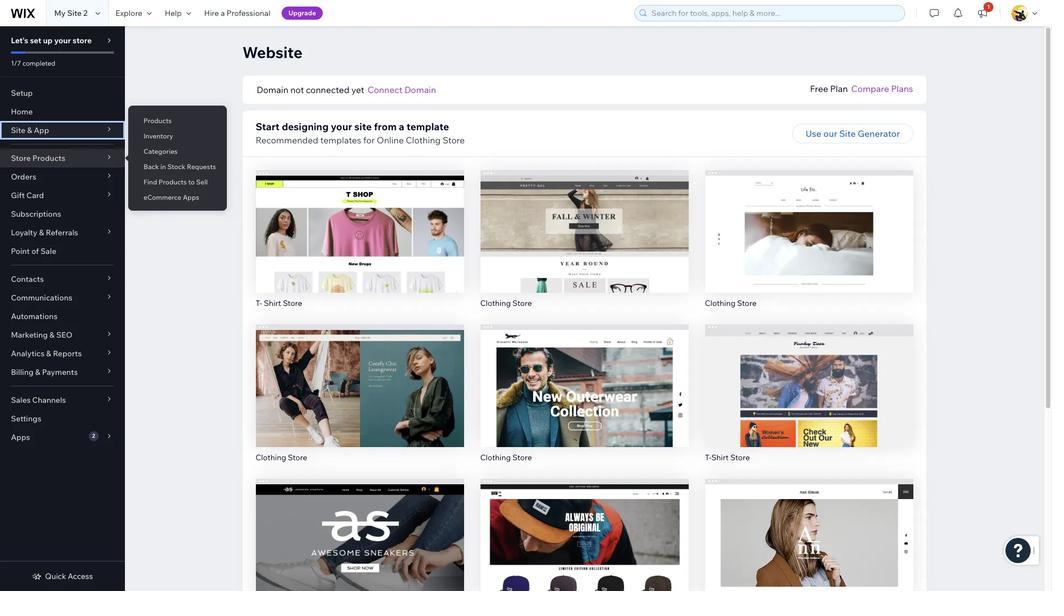 Task type: describe. For each thing, give the bounding box(es) containing it.
template
[[407, 121, 449, 133]]

designing
[[282, 121, 329, 133]]

marketing
[[11, 331, 48, 340]]

shirt for t- shirt store
[[264, 299, 281, 308]]

site & app
[[11, 126, 49, 135]]

in
[[160, 163, 166, 171]]

channels
[[32, 396, 66, 406]]

billing
[[11, 368, 34, 378]]

gift card
[[11, 191, 44, 201]]

point of sale link
[[0, 242, 125, 261]]

site & app button
[[0, 121, 125, 140]]

loyalty & referrals
[[11, 228, 78, 238]]

store products
[[11, 153, 65, 163]]

0 horizontal spatial 2
[[83, 8, 88, 18]]

site
[[354, 121, 372, 133]]

online
[[377, 135, 404, 146]]

marketing & seo
[[11, 331, 72, 340]]

upgrade button
[[282, 7, 323, 20]]

products link
[[128, 112, 227, 130]]

Search for tools, apps, help & more... field
[[648, 5, 902, 21]]

my site 2
[[54, 8, 88, 18]]

settings
[[11, 414, 41, 424]]

set
[[30, 36, 41, 45]]

recommended
[[256, 135, 318, 146]]

inventory
[[144, 132, 173, 140]]

2 inside sidebar element
[[92, 433, 95, 440]]

our
[[824, 128, 838, 139]]

& for site
[[27, 126, 32, 135]]

reports
[[53, 349, 82, 359]]

store inside 'popup button'
[[11, 153, 31, 163]]

clothing inside start designing your site from a template recommended templates for online clothing store
[[406, 135, 441, 146]]

home link
[[0, 102, 125, 121]]

back in stock requests link
[[128, 158, 227, 176]]

categories link
[[128, 143, 227, 161]]

communications
[[11, 293, 72, 303]]

hire a professional
[[204, 8, 270, 18]]

t- for t-shirt store
[[705, 453, 712, 463]]

automations
[[11, 312, 58, 322]]

sidebar element
[[0, 26, 125, 592]]

store inside start designing your site from a template recommended templates for online clothing store
[[443, 135, 465, 146]]

0 vertical spatial a
[[221, 8, 225, 18]]

requests
[[187, 163, 216, 171]]

billing & payments
[[11, 368, 78, 378]]

back
[[144, 163, 159, 171]]

completed
[[22, 59, 55, 67]]

seo
[[56, 331, 72, 340]]

settings link
[[0, 410, 125, 429]]

up
[[43, 36, 53, 45]]

products for find products to sell
[[159, 178, 187, 186]]

store
[[73, 36, 92, 45]]

app
[[34, 126, 49, 135]]

analytics & reports button
[[0, 345, 125, 363]]

use
[[806, 128, 822, 139]]

home
[[11, 107, 33, 117]]

free plan compare plans
[[810, 83, 913, 94]]

find products to sell
[[144, 178, 208, 186]]

back in stock requests
[[144, 163, 216, 171]]

sales channels
[[11, 396, 66, 406]]

analytics
[[11, 349, 45, 359]]

t- shirt store
[[256, 299, 302, 308]]

plans
[[891, 83, 913, 94]]

1 horizontal spatial apps
[[183, 193, 199, 202]]

& for analytics
[[46, 349, 51, 359]]

upgrade
[[289, 9, 316, 17]]

use our site generator
[[806, 128, 900, 139]]

categories
[[144, 147, 178, 156]]

help button
[[158, 0, 198, 26]]

let's set up your store
[[11, 36, 92, 45]]

sell
[[196, 178, 208, 186]]

ecommerce
[[144, 193, 181, 202]]

of
[[31, 247, 39, 257]]

not
[[290, 84, 304, 95]]

site inside button
[[840, 128, 856, 139]]

setup link
[[0, 84, 125, 102]]

subscriptions
[[11, 209, 61, 219]]

site inside 'dropdown button'
[[11, 126, 25, 135]]

point of sale
[[11, 247, 56, 257]]

referrals
[[46, 228, 78, 238]]



Task type: locate. For each thing, give the bounding box(es) containing it.
quick access
[[45, 572, 93, 582]]

gift
[[11, 191, 25, 201]]

quick
[[45, 572, 66, 582]]

domain not connected yet connect domain
[[257, 84, 436, 95]]

automations link
[[0, 307, 125, 326]]

0 vertical spatial shirt
[[264, 299, 281, 308]]

hire a professional link
[[198, 0, 277, 26]]

site down "home"
[[11, 126, 25, 135]]

communications button
[[0, 289, 125, 307]]

1 button
[[971, 0, 995, 26]]

orders
[[11, 172, 36, 182]]

for
[[363, 135, 375, 146]]

1 horizontal spatial shirt
[[712, 453, 729, 463]]

your inside sidebar element
[[54, 36, 71, 45]]

domain left not on the left of page
[[257, 84, 288, 95]]

0 vertical spatial 2
[[83, 8, 88, 18]]

clothing
[[406, 135, 441, 146], [480, 299, 511, 308], [705, 299, 736, 308], [256, 453, 286, 463], [480, 453, 511, 463]]

billing & payments button
[[0, 363, 125, 382]]

help
[[165, 8, 182, 18]]

1
[[987, 3, 990, 10]]

1 horizontal spatial 2
[[92, 433, 95, 440]]

from
[[374, 121, 397, 133]]

t- for t- shirt store
[[256, 299, 262, 308]]

1 vertical spatial products
[[32, 153, 65, 163]]

2 down settings link
[[92, 433, 95, 440]]

find products to sell link
[[128, 173, 227, 192]]

analytics & reports
[[11, 349, 82, 359]]

1 vertical spatial t-
[[705, 453, 712, 463]]

payments
[[42, 368, 78, 378]]

1 domain from the left
[[257, 84, 288, 95]]

your up templates
[[331, 121, 352, 133]]

shirt
[[264, 299, 281, 308], [712, 453, 729, 463]]

& for billing
[[35, 368, 40, 378]]

2 domain from the left
[[405, 84, 436, 95]]

orders button
[[0, 168, 125, 186]]

1 vertical spatial shirt
[[712, 453, 729, 463]]

compare plans button
[[851, 82, 913, 95]]

apps down 'to'
[[183, 193, 199, 202]]

2 horizontal spatial site
[[840, 128, 856, 139]]

templates
[[320, 135, 361, 146]]

2 vertical spatial products
[[159, 178, 187, 186]]

domain right connect
[[405, 84, 436, 95]]

generator
[[858, 128, 900, 139]]

site right 'my'
[[67, 8, 82, 18]]

sales channels button
[[0, 391, 125, 410]]

let's
[[11, 36, 28, 45]]

& right loyalty on the left top of the page
[[39, 228, 44, 238]]

1 horizontal spatial a
[[399, 121, 405, 133]]

view button
[[336, 236, 383, 256], [561, 236, 608, 256], [786, 236, 833, 256], [336, 391, 383, 410], [561, 391, 608, 410], [786, 391, 833, 410], [336, 545, 383, 565], [561, 545, 608, 565], [786, 545, 833, 565]]

clothing store
[[480, 299, 532, 308], [705, 299, 757, 308], [256, 453, 307, 463], [480, 453, 532, 463]]

store
[[443, 135, 465, 146], [11, 153, 31, 163], [283, 299, 302, 308], [513, 299, 532, 308], [737, 299, 757, 308], [288, 453, 307, 463], [513, 453, 532, 463], [731, 453, 750, 463]]

view
[[350, 241, 370, 252], [574, 241, 595, 252], [799, 241, 820, 252], [350, 395, 370, 406], [574, 395, 595, 406], [799, 395, 820, 406], [350, 549, 370, 560], [574, 549, 595, 560], [799, 549, 820, 560]]

& for loyalty
[[39, 228, 44, 238]]

products up the orders popup button
[[32, 153, 65, 163]]

products for store products
[[32, 153, 65, 163]]

apps inside sidebar element
[[11, 433, 30, 443]]

0 horizontal spatial domain
[[257, 84, 288, 95]]

a right from
[[399, 121, 405, 133]]

&
[[27, 126, 32, 135], [39, 228, 44, 238], [50, 331, 55, 340], [46, 349, 51, 359], [35, 368, 40, 378]]

edit button
[[337, 213, 383, 233], [562, 213, 608, 233], [786, 213, 832, 233], [337, 368, 383, 387], [562, 368, 608, 387], [786, 368, 832, 387], [337, 522, 383, 542], [562, 522, 608, 542], [786, 522, 832, 542]]

0 vertical spatial products
[[144, 117, 172, 125]]

0 vertical spatial apps
[[183, 193, 199, 202]]

& inside "dropdown button"
[[50, 331, 55, 340]]

1 vertical spatial 2
[[92, 433, 95, 440]]

site right our
[[840, 128, 856, 139]]

a right hire
[[221, 8, 225, 18]]

1 vertical spatial a
[[399, 121, 405, 133]]

& right billing
[[35, 368, 40, 378]]

point
[[11, 247, 30, 257]]

your inside start designing your site from a template recommended templates for online clothing store
[[331, 121, 352, 133]]

0 horizontal spatial t-
[[256, 299, 262, 308]]

access
[[68, 572, 93, 582]]

1/7 completed
[[11, 59, 55, 67]]

your right up on the top left
[[54, 36, 71, 45]]

0 vertical spatial t-
[[256, 299, 262, 308]]

yet
[[352, 84, 364, 95]]

2 right 'my'
[[83, 8, 88, 18]]

ecommerce apps link
[[128, 189, 227, 207]]

1 horizontal spatial t-
[[705, 453, 712, 463]]

connected
[[306, 84, 350, 95]]

to
[[188, 178, 195, 186]]

professional
[[227, 8, 270, 18]]

products inside 'popup button'
[[32, 153, 65, 163]]

contacts
[[11, 275, 44, 284]]

free
[[810, 83, 828, 94]]

apps
[[183, 193, 199, 202], [11, 433, 30, 443]]

0 horizontal spatial shirt
[[264, 299, 281, 308]]

1 vertical spatial your
[[331, 121, 352, 133]]

sale
[[41, 247, 56, 257]]

start designing your site from a template recommended templates for online clothing store
[[256, 121, 465, 146]]

& left reports
[[46, 349, 51, 359]]

& left app
[[27, 126, 32, 135]]

my
[[54, 8, 66, 18]]

& left seo
[[50, 331, 55, 340]]

& inside 'dropdown button'
[[27, 126, 32, 135]]

t-shirt store
[[705, 453, 750, 463]]

inventory link
[[128, 127, 227, 146]]

quick access button
[[32, 572, 93, 582]]

loyalty & referrals button
[[0, 224, 125, 242]]

card
[[26, 191, 44, 201]]

connect domain button
[[368, 83, 436, 96]]

apps down 'settings'
[[11, 433, 30, 443]]

& inside dropdown button
[[46, 349, 51, 359]]

your
[[54, 36, 71, 45], [331, 121, 352, 133]]

1 horizontal spatial your
[[331, 121, 352, 133]]

subscriptions link
[[0, 205, 125, 224]]

0 horizontal spatial apps
[[11, 433, 30, 443]]

sales
[[11, 396, 31, 406]]

1 horizontal spatial domain
[[405, 84, 436, 95]]

products up inventory
[[144, 117, 172, 125]]

explore
[[116, 8, 142, 18]]

0 horizontal spatial your
[[54, 36, 71, 45]]

website
[[243, 43, 303, 62]]

1 horizontal spatial site
[[67, 8, 82, 18]]

loyalty
[[11, 228, 37, 238]]

setup
[[11, 88, 33, 98]]

& inside dropdown button
[[39, 228, 44, 238]]

& for marketing
[[50, 331, 55, 340]]

products up ecommerce apps
[[159, 178, 187, 186]]

a inside start designing your site from a template recommended templates for online clothing store
[[399, 121, 405, 133]]

& inside 'popup button'
[[35, 368, 40, 378]]

connect
[[368, 84, 403, 95]]

compare
[[851, 83, 889, 94]]

1 vertical spatial apps
[[11, 433, 30, 443]]

gift card button
[[0, 186, 125, 205]]

contacts button
[[0, 270, 125, 289]]

0 horizontal spatial a
[[221, 8, 225, 18]]

0 vertical spatial your
[[54, 36, 71, 45]]

shirt for t-shirt store
[[712, 453, 729, 463]]

ecommerce apps
[[144, 193, 199, 202]]

start
[[256, 121, 280, 133]]

0 horizontal spatial site
[[11, 126, 25, 135]]

marketing & seo button
[[0, 326, 125, 345]]



Task type: vqa. For each thing, say whether or not it's contained in the screenshot.
& within the popup button
yes



